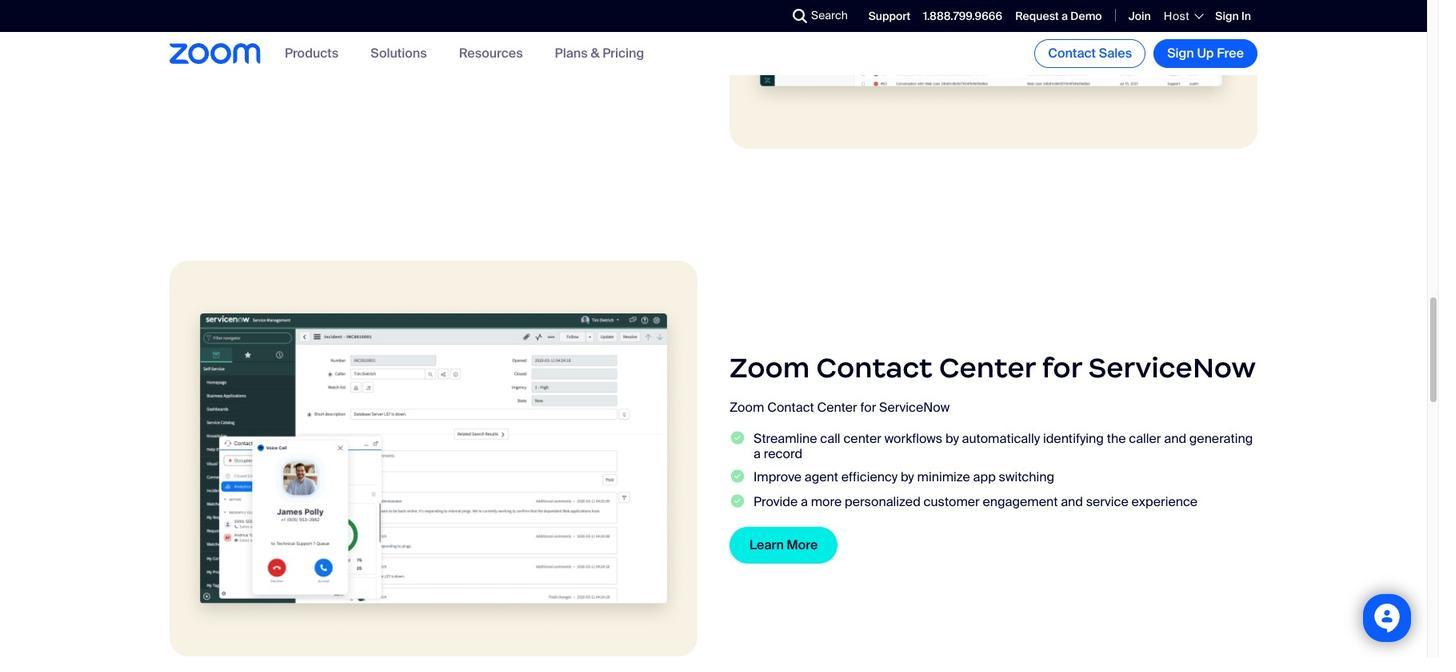 Task type: describe. For each thing, give the bounding box(es) containing it.
a for provide
[[801, 494, 808, 511]]

zoom logo image
[[170, 43, 261, 64]]

record
[[764, 446, 803, 462]]

in
[[1242, 9, 1251, 23]]

resources
[[459, 45, 523, 62]]

1.888.799.9666
[[924, 9, 1003, 23]]

customer
[[924, 494, 980, 511]]

1 vertical spatial center
[[817, 399, 858, 416]]

solutions button
[[371, 45, 427, 62]]

contact sales link
[[1035, 39, 1146, 68]]

automatically
[[962, 430, 1040, 447]]

sign up free
[[1168, 45, 1244, 62]]

0 horizontal spatial for
[[861, 399, 876, 416]]

0 horizontal spatial servicenow
[[879, 399, 950, 416]]

learn for the left learn more link
[[190, 29, 224, 46]]

products
[[285, 45, 339, 62]]

free
[[1217, 45, 1244, 62]]

center
[[844, 430, 882, 447]]

0 horizontal spatial by
[[901, 469, 914, 486]]

efficiency
[[842, 469, 898, 486]]

app
[[973, 469, 996, 486]]

1 horizontal spatial center
[[939, 351, 1036, 386]]

0 vertical spatial learn more
[[190, 29, 258, 46]]

2 zoom from the top
[[730, 399, 764, 416]]

engagement
[[983, 494, 1058, 511]]

support link
[[869, 9, 911, 23]]

1.888.799.9666 link
[[924, 9, 1003, 23]]

service
[[1086, 494, 1129, 511]]

search
[[811, 8, 848, 22]]

and inside streamline call center workflows by automatically identifying the caller and generating a record
[[1164, 430, 1187, 447]]

more for learn more link to the right
[[787, 537, 818, 554]]

host
[[1164, 9, 1190, 23]]

workflows
[[885, 430, 943, 447]]

learn for learn more link to the right
[[750, 537, 784, 554]]

a inside streamline call center workflows by automatically identifying the caller and generating a record
[[754, 446, 761, 462]]

more for the left learn more link
[[227, 29, 258, 46]]

caller
[[1129, 430, 1161, 447]]

call
[[820, 430, 841, 447]]

sign up free link
[[1154, 39, 1258, 68]]

1 vertical spatial and
[[1061, 494, 1083, 511]]

improve
[[754, 469, 802, 486]]

0 vertical spatial servicenow
[[1089, 351, 1256, 386]]

products button
[[285, 45, 339, 62]]

plans & pricing link
[[555, 45, 644, 62]]

1 zoom from the top
[[730, 351, 810, 386]]

solutions
[[371, 45, 427, 62]]

resources button
[[459, 45, 523, 62]]

minimize
[[917, 469, 970, 486]]

personalized
[[845, 494, 921, 511]]

service now integration image
[[170, 261, 698, 657]]



Task type: vqa. For each thing, say whether or not it's contained in the screenshot.
Contact
yes



Task type: locate. For each thing, give the bounding box(es) containing it.
0 horizontal spatial learn more link
[[170, 19, 278, 56]]

switching
[[999, 469, 1055, 486]]

center
[[939, 351, 1036, 386], [817, 399, 858, 416]]

0 vertical spatial for
[[1042, 351, 1082, 386]]

1 vertical spatial a
[[754, 446, 761, 462]]

contact up streamline
[[767, 399, 814, 416]]

&
[[591, 45, 600, 62]]

zoom contact center for servicenow up call
[[730, 399, 950, 416]]

support
[[869, 9, 911, 23]]

0 vertical spatial zoom contact center for servicenow
[[730, 351, 1256, 386]]

more
[[811, 494, 842, 511]]

1 horizontal spatial learn more link
[[730, 528, 838, 564]]

sign in link
[[1216, 9, 1251, 23]]

0 vertical spatial by
[[946, 430, 959, 447]]

a left record
[[754, 446, 761, 462]]

more down more
[[787, 537, 818, 554]]

0 horizontal spatial a
[[754, 446, 761, 462]]

zoom contact center for servicenow
[[730, 351, 1256, 386], [730, 399, 950, 416]]

1 vertical spatial more
[[787, 537, 818, 554]]

streamline
[[754, 430, 817, 447]]

more
[[227, 29, 258, 46], [787, 537, 818, 554]]

for up identifying
[[1042, 351, 1082, 386]]

1 horizontal spatial a
[[801, 494, 808, 511]]

plans & pricing
[[555, 45, 644, 62]]

servicenow up caller in the right of the page
[[1089, 351, 1256, 386]]

1 horizontal spatial learn
[[750, 537, 784, 554]]

servicenow
[[1089, 351, 1256, 386], [879, 399, 950, 416]]

2 vertical spatial a
[[801, 494, 808, 511]]

contact down request a demo
[[1048, 45, 1096, 62]]

identifying
[[1043, 430, 1104, 447]]

learn more
[[190, 29, 258, 46], [750, 537, 818, 554]]

a left more
[[801, 494, 808, 511]]

generating
[[1190, 430, 1253, 447]]

host button
[[1164, 9, 1203, 23]]

0 horizontal spatial learn more
[[190, 29, 258, 46]]

pricing
[[603, 45, 644, 62]]

1 vertical spatial learn
[[750, 537, 784, 554]]

0 vertical spatial center
[[939, 351, 1036, 386]]

contact sales
[[1048, 45, 1132, 62]]

1 zoom contact center for servicenow from the top
[[730, 351, 1256, 386]]

None search field
[[735, 3, 797, 29]]

0 vertical spatial a
[[1062, 9, 1068, 23]]

by
[[946, 430, 959, 447], [901, 469, 914, 486]]

provide
[[754, 494, 798, 511]]

0 vertical spatial more
[[227, 29, 258, 46]]

1 horizontal spatial contact
[[817, 351, 933, 386]]

1 horizontal spatial learn more
[[750, 537, 818, 554]]

1 vertical spatial sign
[[1168, 45, 1194, 62]]

learn more link
[[170, 19, 278, 56], [730, 528, 838, 564]]

experience
[[1132, 494, 1198, 511]]

1 horizontal spatial more
[[787, 537, 818, 554]]

and left service at the right bottom of the page
[[1061, 494, 1083, 511]]

the
[[1107, 430, 1126, 447]]

0 horizontal spatial center
[[817, 399, 858, 416]]

streamline call center workflows by automatically identifying the caller and generating a record
[[754, 430, 1253, 462]]

plans
[[555, 45, 588, 62]]

improve agent efficiency by minimize app switching
[[754, 469, 1055, 486]]

join
[[1129, 9, 1151, 23]]

0 horizontal spatial more
[[227, 29, 258, 46]]

a
[[1062, 9, 1068, 23], [754, 446, 761, 462], [801, 494, 808, 511]]

0 horizontal spatial and
[[1061, 494, 1083, 511]]

by right workflows
[[946, 430, 959, 447]]

for up center
[[861, 399, 876, 416]]

1 vertical spatial for
[[861, 399, 876, 416]]

and right caller in the right of the page
[[1164, 430, 1187, 447]]

0 vertical spatial sign
[[1216, 9, 1239, 23]]

2 horizontal spatial a
[[1062, 9, 1068, 23]]

1 horizontal spatial sign
[[1216, 9, 1239, 23]]

1 vertical spatial zoom
[[730, 399, 764, 416]]

0 vertical spatial learn more link
[[170, 19, 278, 56]]

center up call
[[817, 399, 858, 416]]

more left products popup button
[[227, 29, 258, 46]]

1 horizontal spatial and
[[1164, 430, 1187, 447]]

by inside streamline call center workflows by automatically identifying the caller and generating a record
[[946, 430, 959, 447]]

2 zoom contact center for servicenow from the top
[[730, 399, 950, 416]]

1 horizontal spatial servicenow
[[1089, 351, 1256, 386]]

1 horizontal spatial by
[[946, 430, 959, 447]]

1 vertical spatial learn more link
[[730, 528, 838, 564]]

contact
[[1048, 45, 1096, 62], [817, 351, 933, 386], [767, 399, 814, 416]]

center up automatically
[[939, 351, 1036, 386]]

sign in
[[1216, 9, 1251, 23]]

zoom
[[730, 351, 810, 386], [730, 399, 764, 416]]

1 vertical spatial learn more
[[750, 537, 818, 554]]

servicenow up workflows
[[879, 399, 950, 416]]

learn
[[190, 29, 224, 46], [750, 537, 784, 554]]

sign
[[1216, 9, 1239, 23], [1168, 45, 1194, 62]]

0 horizontal spatial learn
[[190, 29, 224, 46]]

a left demo
[[1062, 9, 1068, 23]]

a for request
[[1062, 9, 1068, 23]]

1 vertical spatial zoom contact center for servicenow
[[730, 399, 950, 416]]

sales
[[1099, 45, 1132, 62]]

request a demo
[[1016, 9, 1102, 23]]

1 horizontal spatial for
[[1042, 351, 1082, 386]]

sign for sign up free
[[1168, 45, 1194, 62]]

contact up center
[[817, 351, 933, 386]]

up
[[1197, 45, 1214, 62]]

zoom contact center for servicenow up automatically
[[730, 351, 1256, 386]]

join link
[[1129, 9, 1151, 23]]

0 vertical spatial learn
[[190, 29, 224, 46]]

1 vertical spatial by
[[901, 469, 914, 486]]

0 vertical spatial contact
[[1048, 45, 1096, 62]]

request
[[1016, 9, 1059, 23]]

and
[[1164, 430, 1187, 447], [1061, 494, 1083, 511]]

1 vertical spatial contact
[[817, 351, 933, 386]]

0 horizontal spatial contact
[[767, 399, 814, 416]]

1 vertical spatial servicenow
[[879, 399, 950, 416]]

request a demo link
[[1016, 9, 1102, 23]]

2 vertical spatial contact
[[767, 399, 814, 416]]

sign left up
[[1168, 45, 1194, 62]]

0 horizontal spatial sign
[[1168, 45, 1194, 62]]

demo
[[1071, 9, 1102, 23]]

agent
[[805, 469, 839, 486]]

sign for sign in
[[1216, 9, 1239, 23]]

0 vertical spatial zoom
[[730, 351, 810, 386]]

search image
[[793, 9, 807, 23], [793, 9, 807, 23]]

sign left in
[[1216, 9, 1239, 23]]

for
[[1042, 351, 1082, 386], [861, 399, 876, 416]]

2 horizontal spatial contact
[[1048, 45, 1096, 62]]

by up personalized
[[901, 469, 914, 486]]

0 vertical spatial and
[[1164, 430, 1187, 447]]

provide a more personalized customer engagement and service experience
[[754, 494, 1198, 511]]



